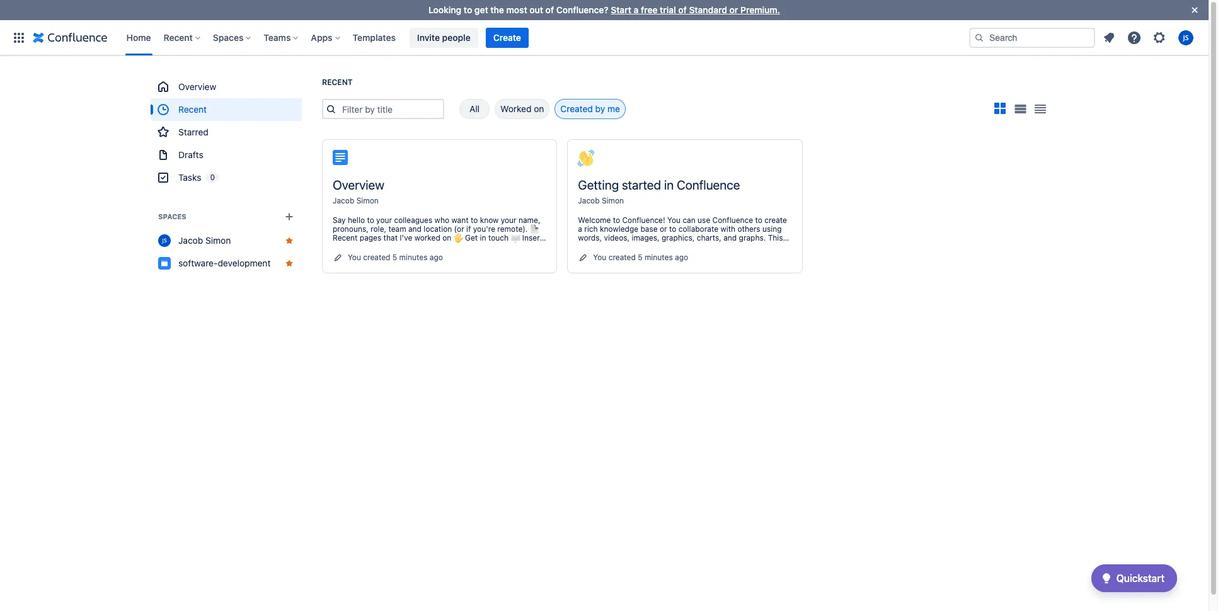 Task type: vqa. For each thing, say whether or not it's contained in the screenshot.
Project settings link
no



Task type: locate. For each thing, give the bounding box(es) containing it.
jacob
[[333, 196, 354, 206], [578, 196, 600, 206], [178, 235, 203, 246]]

1 horizontal spatial 5
[[638, 253, 643, 262]]

1 minutes from the left
[[399, 253, 428, 262]]

1 horizontal spatial minutes
[[645, 253, 673, 262]]

development
[[218, 258, 271, 269]]

1 5 from the left
[[393, 253, 397, 262]]

ago for in
[[675, 253, 689, 262]]

unstar this space image right development
[[284, 258, 294, 269]]

jacob simon link down page icon
[[333, 196, 379, 206]]

search image
[[975, 32, 985, 43]]

me
[[608, 103, 620, 114]]

1 horizontal spatial created
[[609, 253, 636, 262]]

templates link
[[349, 27, 400, 48]]

0 vertical spatial spaces
[[213, 32, 244, 43]]

confluence?
[[557, 4, 609, 15]]

jacob inside getting started in confluence jacob simon
[[578, 196, 600, 206]]

0 horizontal spatial created
[[363, 253, 391, 262]]

Filter by title field
[[339, 100, 443, 118]]

jacob down page icon
[[333, 196, 354, 206]]

minutes
[[399, 253, 428, 262], [645, 253, 673, 262]]

simon inside overview jacob simon
[[357, 196, 379, 206]]

5 for in
[[638, 253, 643, 262]]

0 horizontal spatial you created 5 minutes ago
[[348, 253, 443, 262]]

jacob inside overview jacob simon
[[333, 196, 354, 206]]

0 vertical spatial unstar this space image
[[284, 236, 294, 246]]

overview inside group
[[178, 81, 216, 92]]

teams
[[264, 32, 291, 43]]

0 horizontal spatial spaces
[[158, 212, 187, 221]]

looking
[[429, 4, 462, 15]]

recent
[[164, 32, 193, 43], [322, 78, 353, 87], [178, 104, 207, 115]]

1 horizontal spatial jacob
[[333, 196, 354, 206]]

of
[[546, 4, 554, 15], [679, 4, 687, 15]]

the
[[491, 4, 504, 15]]

Search field
[[970, 27, 1096, 48]]

jacob simon link
[[333, 196, 379, 206], [578, 196, 624, 206], [151, 229, 302, 252]]

page image
[[333, 150, 348, 165]]

2 vertical spatial recent
[[178, 104, 207, 115]]

by
[[596, 103, 605, 114]]

help icon image
[[1127, 30, 1142, 45]]

unstar this space image
[[284, 236, 294, 246], [284, 258, 294, 269]]

1 unstar this space image from the top
[[284, 236, 294, 246]]

1 ago from the left
[[430, 253, 443, 262]]

check image
[[1099, 571, 1114, 586]]

0 horizontal spatial 5
[[393, 253, 397, 262]]

starred
[[178, 127, 209, 137]]

created
[[363, 253, 391, 262], [609, 253, 636, 262]]

1 horizontal spatial overview
[[333, 178, 385, 192]]

recent link
[[151, 98, 302, 121]]

jacob simon link up software-development
[[151, 229, 302, 252]]

jacob up software-
[[178, 235, 203, 246]]

teams button
[[260, 27, 304, 48]]

trial
[[660, 4, 676, 15]]

0
[[210, 173, 215, 182]]

2 ago from the left
[[675, 253, 689, 262]]

1 horizontal spatial spaces
[[213, 32, 244, 43]]

0 horizontal spatial you
[[348, 253, 361, 262]]

confluence image
[[33, 30, 107, 45], [33, 30, 107, 45]]

0 horizontal spatial minutes
[[399, 253, 428, 262]]

jacob simon
[[178, 235, 231, 246]]

jacob down the getting
[[578, 196, 600, 206]]

software-
[[178, 258, 218, 269]]

group
[[151, 76, 302, 189]]

tab list
[[444, 99, 626, 119]]

created by me button
[[555, 99, 626, 119]]

overview up recent link
[[178, 81, 216, 92]]

spaces up jacob simon
[[158, 212, 187, 221]]

or
[[730, 4, 739, 15]]

1 horizontal spatial you
[[593, 253, 607, 262]]

1 horizontal spatial simon
[[357, 196, 379, 206]]

all button
[[460, 99, 490, 119]]

ago
[[430, 253, 443, 262], [675, 253, 689, 262]]

2 created from the left
[[609, 253, 636, 262]]

most
[[507, 4, 528, 15]]

spaces button
[[209, 27, 256, 48]]

overview
[[178, 81, 216, 92], [333, 178, 385, 192]]

spaces right recent dropdown button in the left top of the page
[[213, 32, 244, 43]]

notification icon image
[[1102, 30, 1117, 45]]

recent inside recent link
[[178, 104, 207, 115]]

tasks
[[178, 172, 201, 183]]

unstar this space image for jacob simon
[[284, 236, 294, 246]]

starred link
[[151, 121, 302, 144]]

2 you from the left
[[593, 253, 607, 262]]

people
[[442, 32, 471, 43]]

invite
[[417, 32, 440, 43]]

created by me
[[561, 103, 620, 114]]

2 5 from the left
[[638, 253, 643, 262]]

unstar this space image inside the software-development link
[[284, 258, 294, 269]]

create link
[[486, 27, 529, 48]]

ago for simon
[[430, 253, 443, 262]]

your profile and preferences image
[[1179, 30, 1194, 45]]

recent right home
[[164, 32, 193, 43]]

created for jacob
[[363, 253, 391, 262]]

2 horizontal spatial jacob
[[578, 196, 600, 206]]

1 vertical spatial overview
[[333, 178, 385, 192]]

simon inside getting started in confluence jacob simon
[[602, 196, 624, 206]]

2 horizontal spatial simon
[[602, 196, 624, 206]]

jacob simon link down the getting
[[578, 196, 624, 206]]

software-development
[[178, 258, 271, 269]]

1 created from the left
[[363, 253, 391, 262]]

5
[[393, 253, 397, 262], [638, 253, 643, 262]]

1 horizontal spatial of
[[679, 4, 687, 15]]

1 vertical spatial unstar this space image
[[284, 258, 294, 269]]

minutes for in
[[645, 253, 673, 262]]

0 horizontal spatial ago
[[430, 253, 443, 262]]

recent up starred
[[178, 104, 207, 115]]

spaces
[[213, 32, 244, 43], [158, 212, 187, 221]]

0 horizontal spatial of
[[546, 4, 554, 15]]

list image
[[1015, 105, 1027, 114]]

recent button
[[160, 27, 205, 48]]

of right the trial
[[679, 4, 687, 15]]

worked on
[[501, 103, 544, 114]]

0 vertical spatial overview
[[178, 81, 216, 92]]

unstar this space image down the create a space icon
[[284, 236, 294, 246]]

overview jacob simon
[[333, 178, 385, 206]]

overview for overview
[[178, 81, 216, 92]]

2 unstar this space image from the top
[[284, 258, 294, 269]]

banner
[[0, 20, 1209, 55]]

cards image
[[993, 101, 1008, 116]]

1 horizontal spatial you created 5 minutes ago
[[593, 253, 689, 262]]

2 horizontal spatial jacob simon link
[[578, 196, 624, 206]]

1 vertical spatial spaces
[[158, 212, 187, 221]]

overview link
[[151, 76, 302, 98]]

of right out
[[546, 4, 554, 15]]

2 you created 5 minutes ago from the left
[[593, 253, 689, 262]]

1 you from the left
[[348, 253, 361, 262]]

you created 5 minutes ago
[[348, 253, 443, 262], [593, 253, 689, 262]]

0 vertical spatial recent
[[164, 32, 193, 43]]

looking to get the most out of confluence? start a free trial of standard or premium.
[[429, 4, 781, 15]]

2 minutes from the left
[[645, 253, 673, 262]]

overview down page icon
[[333, 178, 385, 192]]

you
[[348, 253, 361, 262], [593, 253, 607, 262]]

1 you created 5 minutes ago from the left
[[348, 253, 443, 262]]

0 horizontal spatial overview
[[178, 81, 216, 92]]

worked
[[501, 103, 532, 114]]

recent down apps popup button
[[322, 78, 353, 87]]

jacob simon link for jacob
[[333, 196, 379, 206]]

1 horizontal spatial ago
[[675, 253, 689, 262]]

simon
[[357, 196, 379, 206], [602, 196, 624, 206], [206, 235, 231, 246]]

1 horizontal spatial jacob simon link
[[333, 196, 379, 206]]



Task type: describe. For each thing, give the bounding box(es) containing it.
settings icon image
[[1153, 30, 1168, 45]]

5 for simon
[[393, 253, 397, 262]]

you for started
[[593, 253, 607, 262]]

close image
[[1188, 3, 1203, 18]]

in
[[664, 178, 674, 192]]

unstar this space image for software-development
[[284, 258, 294, 269]]

you for jacob
[[348, 253, 361, 262]]

worked on button
[[495, 99, 550, 119]]

quickstart
[[1117, 573, 1165, 584]]

confluence
[[677, 178, 740, 192]]

2 of from the left
[[679, 4, 687, 15]]

:wave: image
[[578, 150, 595, 166]]

software-development link
[[151, 252, 302, 275]]

0 horizontal spatial simon
[[206, 235, 231, 246]]

you created 5 minutes ago for in
[[593, 253, 689, 262]]

appswitcher icon image
[[11, 30, 26, 45]]

start a free trial of standard or premium. link
[[611, 4, 781, 15]]

create a space image
[[282, 209, 297, 224]]

0 horizontal spatial jacob simon link
[[151, 229, 302, 252]]

apps
[[311, 32, 333, 43]]

free
[[641, 4, 658, 15]]

group containing overview
[[151, 76, 302, 189]]

standard
[[689, 4, 728, 15]]

recent inside recent dropdown button
[[164, 32, 193, 43]]

:wave: image
[[578, 150, 595, 166]]

apps button
[[307, 27, 345, 48]]

get
[[475, 4, 488, 15]]

created
[[561, 103, 593, 114]]

getting
[[578, 178, 619, 192]]

start
[[611, 4, 632, 15]]

create
[[494, 32, 521, 43]]

compact list image
[[1033, 102, 1048, 117]]

drafts link
[[151, 144, 302, 166]]

spaces inside popup button
[[213, 32, 244, 43]]

created for started
[[609, 253, 636, 262]]

invite people button
[[410, 27, 478, 48]]

on
[[534, 103, 544, 114]]

a
[[634, 4, 639, 15]]

you created 5 minutes ago for simon
[[348, 253, 443, 262]]

jacob simon link for started
[[578, 196, 624, 206]]

out
[[530, 4, 544, 15]]

quickstart button
[[1092, 565, 1178, 593]]

overview for overview jacob simon
[[333, 178, 385, 192]]

all
[[470, 103, 480, 114]]

started
[[622, 178, 661, 192]]

getting started in confluence jacob simon
[[578, 178, 740, 206]]

0 horizontal spatial jacob
[[178, 235, 203, 246]]

home
[[126, 32, 151, 43]]

to
[[464, 4, 472, 15]]

global element
[[8, 20, 970, 55]]

1 of from the left
[[546, 4, 554, 15]]

1 vertical spatial recent
[[322, 78, 353, 87]]

premium.
[[741, 4, 781, 15]]

invite people
[[417, 32, 471, 43]]

banner containing home
[[0, 20, 1209, 55]]

tab list containing all
[[444, 99, 626, 119]]

templates
[[353, 32, 396, 43]]

minutes for simon
[[399, 253, 428, 262]]

home link
[[123, 27, 155, 48]]

drafts
[[178, 149, 203, 160]]



